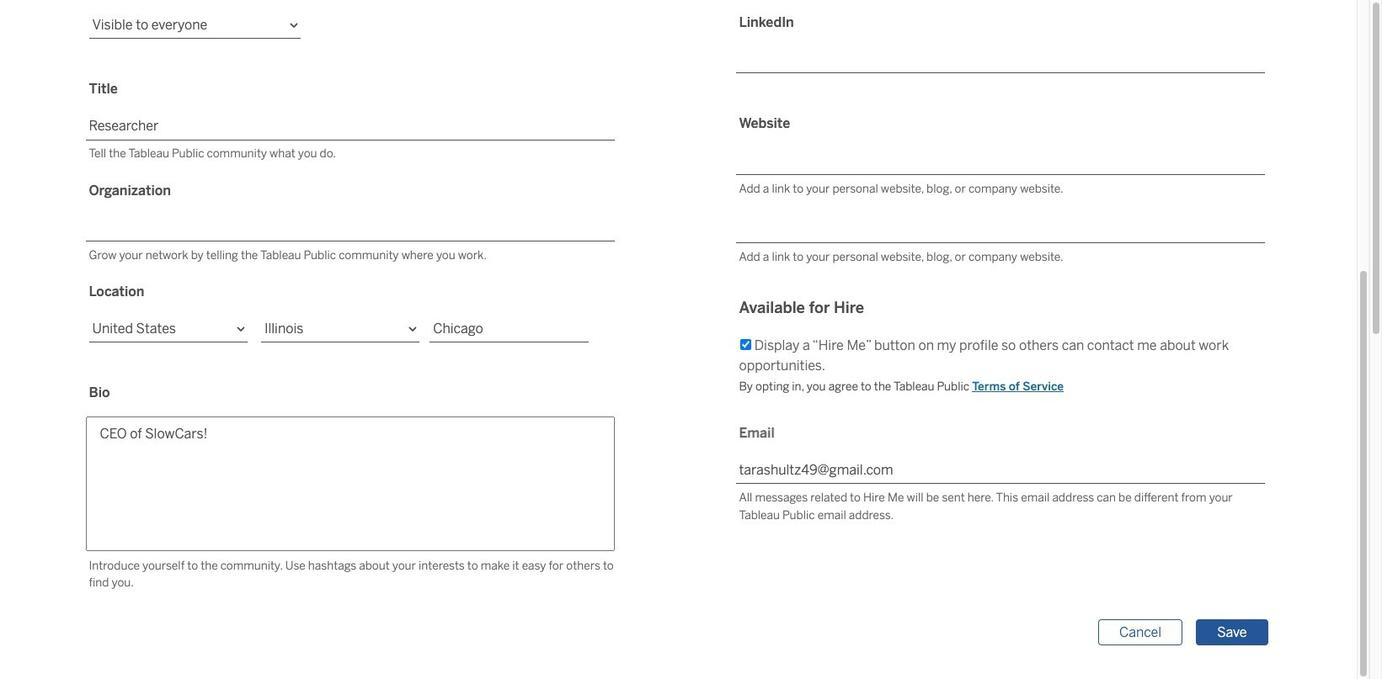 Task type: vqa. For each thing, say whether or not it's contained in the screenshot.
create image
no



Task type: locate. For each thing, give the bounding box(es) containing it.
1 horizontal spatial workbook thumbnail image
[[993, 587, 1273, 680]]

LinkedIn field
[[736, 46, 1265, 74]]

salesforce logo image
[[40, 5, 113, 19]]

website2 field
[[736, 216, 1265, 243]]

Bio text field
[[85, 417, 614, 552]]

0 horizontal spatial workbook thumbnail image
[[96, 587, 376, 680]]

None text field
[[736, 457, 1265, 485]]

1 workbook thumbnail image from the left
[[96, 587, 376, 680]]

dialog
[[0, 0, 1369, 680]]

None checkbox
[[740, 339, 751, 350]]

workbook thumbnail image
[[96, 587, 376, 680], [993, 587, 1273, 680]]



Task type: describe. For each thing, give the bounding box(es) containing it.
Organization field
[[85, 214, 614, 242]]

Title field
[[85, 113, 614, 140]]

avatar image
[[95, 164, 230, 298]]

City field
[[430, 316, 588, 343]]

Website field
[[736, 148, 1265, 175]]

2 workbook thumbnail image from the left
[[993, 587, 1273, 680]]



